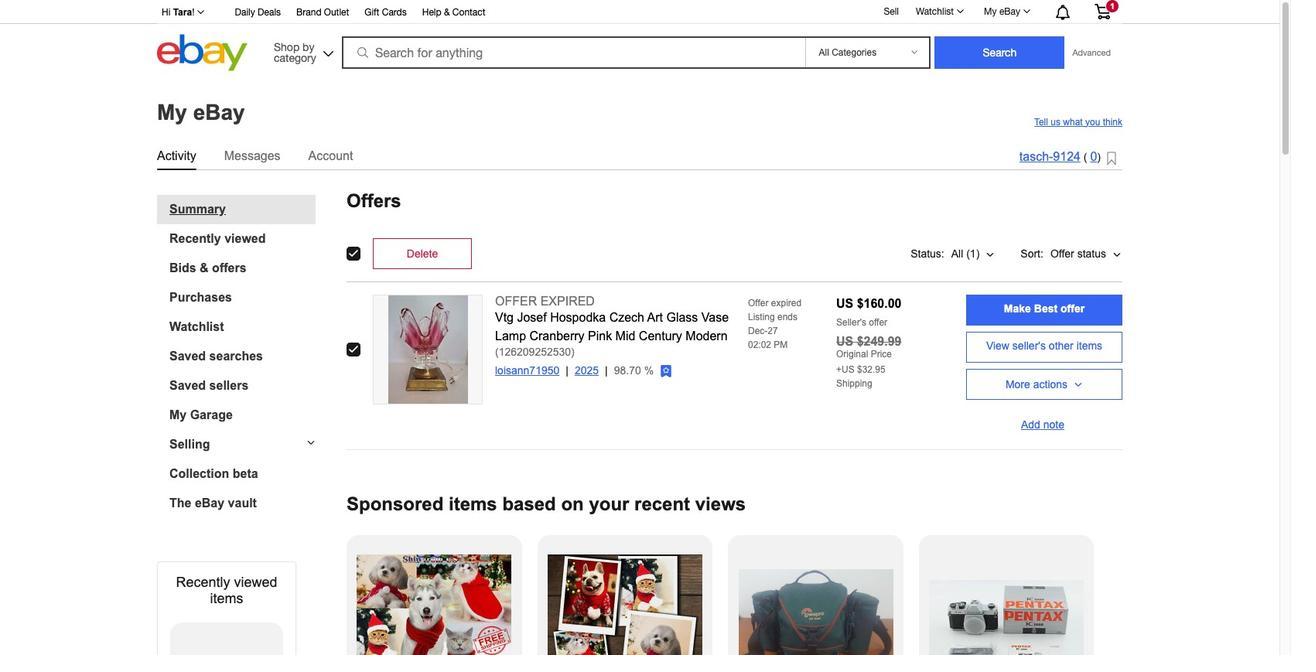 Task type: vqa. For each thing, say whether or not it's contained in the screenshot.
Messages link
yes



Task type: describe. For each thing, give the bounding box(es) containing it.
sort: offer status
[[1021, 247, 1106, 260]]

shop
[[274, 41, 300, 53]]

) inside offer expired vtg josef hospodka czech art glass vase lamp cranberry pink mid century modern ( 126209252530 )
[[571, 345, 575, 358]]

( inside tasch-9124 ( 0 )
[[1084, 151, 1087, 164]]

collection
[[169, 467, 229, 480]]

expired
[[541, 294, 595, 308]]

pm
[[774, 339, 788, 350]]

century
[[639, 329, 682, 342]]

the ebay vault link
[[169, 496, 316, 510]]

summary link
[[169, 202, 316, 216]]

advanced
[[1073, 48, 1111, 57]]

offer inside us $160.00 seller's offer us $249.99 original price +us $32.95 shipping
[[869, 317, 887, 328]]

saved searches
[[169, 349, 263, 362]]

my ebay link
[[976, 2, 1037, 21]]

delete
[[407, 247, 438, 260]]

saved sellers link
[[169, 379, 316, 393]]

1 horizontal spatial items
[[449, 493, 497, 514]]

2 us from the top
[[836, 335, 854, 348]]

pink
[[588, 329, 612, 342]]

think
[[1103, 116, 1123, 127]]

sponsored
[[347, 493, 444, 514]]

$160.00
[[857, 297, 902, 310]]

more actions button
[[966, 369, 1123, 400]]

original
[[836, 349, 868, 359]]

1 us from the top
[[836, 297, 854, 310]]

help
[[422, 7, 441, 18]]

note
[[1043, 419, 1065, 431]]

offer
[[495, 294, 537, 308]]

garage
[[190, 408, 233, 421]]

1 horizontal spatial offer
[[1051, 247, 1074, 260]]

add note button
[[966, 406, 1123, 437]]

outlet
[[324, 7, 349, 18]]

viewed for recently viewed
[[224, 232, 266, 245]]

based
[[502, 493, 556, 514]]

02:02
[[748, 339, 771, 350]]

tell us what you think link
[[1034, 116, 1123, 127]]

cards
[[382, 7, 407, 18]]

messages link
[[224, 146, 281, 166]]

saved searches link
[[169, 349, 316, 363]]

$32.95
[[857, 364, 886, 375]]

1 link
[[1085, 0, 1120, 22]]

what
[[1063, 116, 1083, 127]]

) inside tasch-9124 ( 0 )
[[1097, 151, 1101, 164]]

collection beta
[[169, 467, 258, 480]]

loisann71950
[[495, 364, 560, 376]]

expired
[[771, 297, 802, 308]]

price
[[871, 349, 892, 359]]

my ebay main content
[[6, 86, 1273, 655]]

czech
[[609, 311, 644, 324]]

help & contact link
[[422, 5, 485, 22]]

brand
[[296, 7, 321, 18]]

account link
[[308, 146, 353, 166]]

recently viewed
[[169, 232, 266, 245]]

saved sellers
[[169, 379, 249, 392]]

viewed for recently viewed items
[[234, 574, 277, 590]]

bids
[[169, 261, 196, 274]]

make best offer
[[1004, 302, 1085, 315]]

my ebay inside 'link'
[[984, 6, 1020, 17]]

cranberry
[[530, 329, 585, 342]]

126209252530
[[499, 345, 571, 358]]

my garage
[[169, 408, 233, 421]]

tara
[[173, 7, 192, 18]]

my ebay inside main content
[[157, 100, 245, 124]]

summary
[[169, 202, 226, 215]]

9124
[[1053, 150, 1081, 164]]

hi tara !
[[162, 7, 195, 18]]

recently for recently viewed
[[169, 232, 221, 245]]

tell us what you think
[[1034, 116, 1123, 127]]

98.70
[[614, 364, 641, 376]]

all
[[951, 247, 963, 260]]

shop by category
[[274, 41, 316, 64]]

recently viewed items
[[176, 574, 277, 606]]

1 vertical spatial my
[[157, 100, 187, 124]]

dec-
[[748, 325, 768, 336]]

us $160.00 seller's offer us $249.99 original price +us $32.95 shipping
[[836, 297, 902, 389]]

ends
[[778, 311, 798, 322]]

all (1) button
[[951, 238, 996, 269]]

Search for anything text field
[[344, 38, 803, 67]]

2025
[[575, 364, 599, 376]]

other
[[1049, 340, 1074, 352]]

daily
[[235, 7, 255, 18]]

offer expired vtg josef hospodka czech art glass vase lamp cranberry pink mid century modern ( 126209252530 )
[[495, 294, 729, 358]]

tasch-9124 ( 0 )
[[1020, 150, 1101, 164]]

my for the my garage link
[[169, 408, 187, 421]]

tasch-9124 link
[[1020, 150, 1081, 164]]

hi
[[162, 7, 170, 18]]

view seller's other items link
[[966, 332, 1123, 362]]

views
[[695, 493, 746, 514]]

gift cards link
[[365, 5, 407, 22]]

vtg josef hospodka czech art glass vase lamp cranberry pink mid century modern image
[[388, 295, 468, 403]]

josef
[[517, 311, 547, 324]]

shop by category banner
[[153, 0, 1123, 75]]

ebay for my ebay 'link'
[[999, 6, 1020, 17]]

98.70 %
[[614, 364, 654, 376]]

advanced link
[[1065, 37, 1119, 68]]

help & contact
[[422, 7, 485, 18]]

best
[[1034, 302, 1058, 315]]



Task type: locate. For each thing, give the bounding box(es) containing it.
purchases link
[[169, 291, 316, 304]]

saved up the saved sellers
[[169, 349, 206, 362]]

watchlist inside the account navigation
[[916, 6, 954, 17]]

0 horizontal spatial &
[[200, 261, 209, 274]]

beta
[[233, 467, 258, 480]]

2025 link
[[575, 364, 614, 376]]

1 vertical spatial &
[[200, 261, 209, 274]]

watchlist link right the sell link
[[907, 2, 971, 21]]

offer left status
[[1051, 247, 1074, 260]]

1 horizontal spatial watchlist link
[[907, 2, 971, 21]]

1 vertical spatial (
[[495, 345, 499, 358]]

more
[[1006, 378, 1030, 390]]

1 horizontal spatial watchlist
[[916, 6, 954, 17]]

actions
[[1033, 378, 1068, 390]]

1 vertical spatial ebay
[[193, 100, 245, 124]]

recently for recently viewed items
[[176, 574, 230, 590]]

) down "cranberry"
[[571, 345, 575, 358]]

my for my ebay 'link'
[[984, 6, 997, 17]]

delete button
[[373, 238, 472, 269]]

the ebay vault
[[169, 496, 257, 509]]

none submit inside 'shop by category' banner
[[935, 36, 1065, 69]]

0 horizontal spatial watchlist
[[169, 320, 224, 333]]

2 vertical spatial ebay
[[195, 496, 224, 509]]

saved for saved sellers
[[169, 379, 206, 392]]

0
[[1090, 150, 1097, 164]]

0 vertical spatial saved
[[169, 349, 206, 362]]

0 horizontal spatial offer
[[869, 317, 887, 328]]

view seller's other items
[[986, 340, 1103, 352]]

the
[[169, 496, 191, 509]]

offer down $160.00
[[869, 317, 887, 328]]

daily deals
[[235, 7, 281, 18]]

1 horizontal spatial my ebay
[[984, 6, 1020, 17]]

1 vertical spatial watchlist
[[169, 320, 224, 333]]

1 horizontal spatial offer
[[1061, 302, 1085, 315]]

& right bids
[[200, 261, 209, 274]]

tell
[[1034, 116, 1048, 127]]

vault
[[228, 496, 257, 509]]

saved
[[169, 349, 206, 362], [169, 379, 206, 392]]

watchlist down purchases
[[169, 320, 224, 333]]

1 horizontal spatial (
[[1084, 151, 1087, 164]]

daily deals link
[[235, 5, 281, 22]]

0 vertical spatial recently
[[169, 232, 221, 245]]

listing
[[748, 311, 775, 322]]

None submit
[[935, 36, 1065, 69]]

( down lamp
[[495, 345, 499, 358]]

offers
[[212, 261, 246, 274]]

1 horizontal spatial )
[[1097, 151, 1101, 164]]

& inside my ebay main content
[[200, 261, 209, 274]]

0 vertical spatial offer
[[1061, 302, 1085, 315]]

make this page your my ebay homepage image
[[1107, 151, 1116, 166]]

art
[[647, 311, 663, 324]]

0 vertical spatial watchlist link
[[907, 2, 971, 21]]

make
[[1004, 302, 1031, 315]]

sellers
[[209, 379, 249, 392]]

sell
[[884, 6, 899, 17]]

sort:
[[1021, 247, 1044, 260]]

!
[[192, 7, 195, 18]]

messages
[[224, 149, 281, 162]]

( inside offer expired vtg josef hospodka czech art glass vase lamp cranberry pink mid century modern ( 126209252530 )
[[495, 345, 499, 358]]

add note
[[1021, 419, 1065, 431]]

gift
[[365, 7, 379, 18]]

1 vertical spatial offer
[[748, 297, 769, 308]]

%
[[644, 364, 654, 376]]

offer status button
[[1050, 238, 1123, 269]]

recently
[[169, 232, 221, 245], [176, 574, 230, 590]]

items
[[1077, 340, 1103, 352], [449, 493, 497, 514], [210, 591, 243, 606]]

bids & offers
[[169, 261, 246, 274]]

us
[[1051, 116, 1061, 127]]

& right help
[[444, 7, 450, 18]]

1 vertical spatial recently
[[176, 574, 230, 590]]

recent
[[634, 493, 690, 514]]

loisann71950 link
[[495, 364, 575, 376]]

viewed inside recently viewed items
[[234, 574, 277, 590]]

offer right best
[[1061, 302, 1085, 315]]

offer inside offer expired listing ends dec-27 02:02 pm
[[748, 297, 769, 308]]

1 vertical spatial my ebay
[[157, 100, 245, 124]]

1 vertical spatial items
[[449, 493, 497, 514]]

1 vertical spatial watchlist link
[[169, 320, 316, 334]]

1 vertical spatial saved
[[169, 379, 206, 392]]

my inside 'link'
[[984, 6, 997, 17]]

$249.99
[[857, 335, 902, 348]]

watchlist
[[916, 6, 954, 17], [169, 320, 224, 333]]

category
[[274, 51, 316, 64]]

recently viewed link
[[169, 232, 316, 246]]

status: all (1)
[[911, 247, 980, 260]]

mid
[[616, 329, 635, 342]]

glass
[[666, 311, 698, 324]]

recently inside recently viewed items
[[176, 574, 230, 590]]

purchases
[[169, 291, 232, 304]]

watchlist right the sell link
[[916, 6, 954, 17]]

offers
[[347, 190, 401, 211]]

seller's
[[1013, 340, 1046, 352]]

(1)
[[966, 247, 980, 260]]

0 vertical spatial viewed
[[224, 232, 266, 245]]

1 saved from the top
[[169, 349, 206, 362]]

0 vertical spatial us
[[836, 297, 854, 310]]

1 horizontal spatial &
[[444, 7, 450, 18]]

activity link
[[157, 146, 196, 166]]

0 vertical spatial &
[[444, 7, 450, 18]]

selling button
[[157, 437, 316, 451]]

recently inside recently viewed link
[[169, 232, 221, 245]]

shipping
[[836, 378, 872, 389]]

on
[[561, 493, 584, 514]]

& for contact
[[444, 7, 450, 18]]

offer up listing
[[748, 297, 769, 308]]

0 horizontal spatial my ebay
[[157, 100, 245, 124]]

sell link
[[877, 6, 906, 17]]

gift cards
[[365, 7, 407, 18]]

0 vertical spatial ebay
[[999, 6, 1020, 17]]

1 vertical spatial us
[[836, 335, 854, 348]]

status
[[1077, 247, 1106, 260]]

ebay for 'the ebay vault' link at the left of page
[[195, 496, 224, 509]]

shop by category button
[[267, 34, 337, 68]]

by
[[303, 41, 314, 53]]

modern
[[686, 329, 728, 342]]

us up seller's at the right of the page
[[836, 297, 854, 310]]

0 vertical spatial my
[[984, 6, 997, 17]]

) left make this page your my ebay homepage image
[[1097, 151, 1101, 164]]

0 vertical spatial (
[[1084, 151, 1087, 164]]

more actions
[[1006, 378, 1068, 390]]

offer
[[1051, 247, 1074, 260], [748, 297, 769, 308]]

account navigation
[[153, 0, 1123, 24]]

2 vertical spatial items
[[210, 591, 243, 606]]

0 vertical spatial )
[[1097, 151, 1101, 164]]

saved for saved searches
[[169, 349, 206, 362]]

offer expired listing ends dec-27 02:02 pm
[[748, 297, 802, 350]]

viewed
[[224, 232, 266, 245], [234, 574, 277, 590]]

1 vertical spatial viewed
[[234, 574, 277, 590]]

0 horizontal spatial items
[[210, 591, 243, 606]]

0 horizontal spatial )
[[571, 345, 575, 358]]

& inside the account navigation
[[444, 7, 450, 18]]

0 horizontal spatial watchlist link
[[169, 320, 316, 334]]

seller's
[[836, 317, 866, 328]]

1 vertical spatial offer
[[869, 317, 887, 328]]

2 vertical spatial my
[[169, 408, 187, 421]]

& for offers
[[200, 261, 209, 274]]

2 horizontal spatial items
[[1077, 340, 1103, 352]]

my ebay
[[984, 6, 1020, 17], [157, 100, 245, 124]]

selling
[[169, 437, 210, 451]]

watchlist link
[[907, 2, 971, 21], [169, 320, 316, 334]]

0 vertical spatial my ebay
[[984, 6, 1020, 17]]

0 vertical spatial items
[[1077, 340, 1103, 352]]

0 horizontal spatial offer
[[748, 297, 769, 308]]

hospodka
[[550, 311, 606, 324]]

( left 0 at the right top
[[1084, 151, 1087, 164]]

saved up my garage
[[169, 379, 206, 392]]

view
[[986, 340, 1010, 352]]

us up original
[[836, 335, 854, 348]]

0 vertical spatial offer
[[1051, 247, 1074, 260]]

1
[[1110, 2, 1115, 11]]

ebay inside 'link'
[[999, 6, 1020, 17]]

watchlist inside my ebay main content
[[169, 320, 224, 333]]

items inside recently viewed items
[[210, 591, 243, 606]]

0 vertical spatial watchlist
[[916, 6, 954, 17]]

1 vertical spatial )
[[571, 345, 575, 358]]

my
[[984, 6, 997, 17], [157, 100, 187, 124], [169, 408, 187, 421]]

vtg josef hospodka czech art glass vase lamp cranberry pink mid century modern link
[[495, 311, 729, 342]]

watchlist link up saved searches link
[[169, 320, 316, 334]]

0 horizontal spatial (
[[495, 345, 499, 358]]

2 saved from the top
[[169, 379, 206, 392]]



